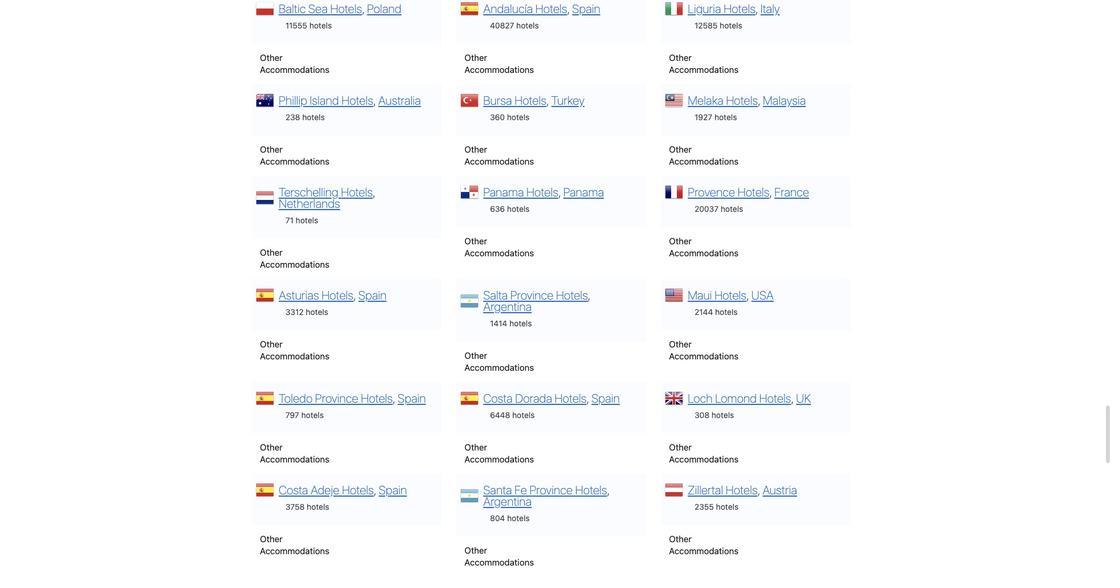 Task type: describe. For each thing, give the bounding box(es) containing it.
maui
[[688, 288, 712, 302]]

hotels inside costa adeje hotels , spain 3758 hotels
[[342, 483, 374, 497]]

hotels inside "zillertal hotels , austria 2355 hotels"
[[717, 502, 739, 512]]

netherlands link
[[279, 197, 340, 210]]

accommodations for loch lomond hotels
[[669, 455, 739, 465]]

other accommodations for loch lomond hotels
[[669, 443, 739, 465]]

hotels inside liguria hotels , italy 12585 hotels
[[724, 2, 756, 15]]

accommodations for phillip island hotels
[[260, 156, 330, 167]]

toledo province hotels link
[[279, 392, 393, 405]]

6448
[[490, 411, 510, 420]]

hotels inside terschelling hotels , netherlands 71 hotels
[[341, 185, 373, 199]]

other for asturias hotels
[[260, 339, 283, 350]]

accommodations for melaka hotels
[[669, 156, 739, 167]]

hotels inside asturias hotels , spain 3312 hotels
[[306, 307, 328, 317]]

hotels inside liguria hotels , italy 12585 hotels
[[720, 21, 743, 30]]

11555
[[286, 21, 307, 30]]

phillip island hotels , australia 238 hotels
[[279, 93, 421, 122]]

other accommodations for bursa hotels
[[465, 144, 534, 167]]

3758
[[286, 502, 305, 512]]

hotels inside costa dorada hotels , spain 6448 hotels
[[555, 392, 587, 405]]

other accommodations for costa adeje hotels
[[260, 534, 330, 557]]

accommodations for provence hotels
[[669, 248, 739, 258]]

other for santa fe province hotels
[[465, 546, 488, 556]]

, inside "maui hotels , usa 2144 hotels"
[[747, 288, 749, 302]]

accommodations for zillertal hotels
[[669, 546, 739, 557]]

australia link
[[379, 93, 421, 107]]

accommodations for maui hotels
[[669, 351, 739, 362]]

argentina link for santa
[[484, 495, 532, 508]]

308
[[695, 411, 710, 420]]

hotels inside costa adeje hotels , spain 3758 hotels
[[307, 502, 329, 512]]

melaka hotels link
[[688, 93, 758, 107]]

turkey
[[552, 93, 585, 107]]

, inside toledo province hotels , spain 797 hotels
[[393, 392, 395, 405]]

1927
[[695, 112, 713, 122]]

other accommodations for melaka hotels
[[669, 144, 739, 167]]

liguria
[[688, 2, 722, 15]]

hotels inside melaka hotels , malaysia 1927 hotels
[[727, 93, 758, 107]]

loch
[[688, 392, 713, 405]]

spain link for asturias hotels
[[359, 288, 387, 302]]

asturias hotels , spain 3312 hotels
[[279, 288, 387, 317]]

other for panama hotels
[[465, 236, 488, 246]]

accommodations for andalucía hotels
[[465, 65, 534, 75]]

, inside loch lomond hotels , uk 308 hotels
[[792, 392, 794, 405]]

, inside santa fe province hotels , argentina 804 hotels
[[608, 483, 610, 497]]

hotels inside asturias hotels , spain 3312 hotels
[[322, 288, 354, 302]]

costa dorada hotels , spain 6448 hotels
[[484, 392, 620, 420]]

bursa hotels link
[[484, 93, 547, 107]]

797
[[286, 411, 299, 420]]

, inside bursa hotels , turkey 360 hotels
[[547, 93, 549, 107]]

hotels inside andalucía hotels , spain 40827 hotels
[[536, 2, 568, 15]]

other for liguria hotels
[[669, 53, 692, 63]]

bursa
[[484, 93, 512, 107]]

melaka
[[688, 93, 724, 107]]

santa
[[484, 483, 512, 497]]

hotels inside costa dorada hotels , spain 6448 hotels
[[513, 411, 535, 420]]

other accommodations for andalucía hotels
[[465, 53, 534, 75]]

accommodations for terschelling hotels
[[260, 260, 330, 270]]

salta province hotels , argentina 1414 hotels
[[484, 288, 591, 329]]

accommodations for liguria hotels
[[669, 65, 739, 75]]

20037
[[695, 204, 719, 214]]

hotels inside bursa hotels , turkey 360 hotels
[[507, 112, 530, 122]]

phillip island hotels link
[[279, 93, 374, 107]]

, inside baltic sea hotels , poland 11555 hotels
[[362, 2, 365, 15]]

sea
[[309, 2, 328, 15]]

liguria hotels , italy 12585 hotels
[[688, 2, 780, 30]]

fe
[[515, 483, 527, 497]]

uk link
[[797, 392, 812, 405]]

, inside salta province hotels , argentina 1414 hotels
[[588, 288, 591, 302]]

accommodations for baltic sea hotels
[[260, 65, 330, 75]]

france
[[775, 185, 810, 199]]

spain link for toledo province hotels
[[398, 392, 426, 405]]

austria link
[[763, 483, 798, 497]]

360
[[490, 112, 505, 122]]

hotels inside salta province hotels , argentina 1414 hotels
[[556, 288, 588, 302]]

accommodations for salta province hotels
[[465, 363, 534, 373]]

spain for costa dorada hotels
[[592, 392, 620, 405]]

argentina link for salta
[[484, 300, 532, 313]]

andalucía hotels , spain 40827 hotels
[[484, 2, 601, 30]]

zillertal
[[688, 483, 724, 497]]

1414
[[490, 319, 508, 329]]

panama hotels , panama 636 hotels
[[484, 185, 604, 214]]

usa link
[[752, 288, 774, 302]]

other for terschelling hotels
[[260, 248, 283, 258]]

loch lomond hotels link
[[688, 392, 792, 405]]

other for costa adeje hotels
[[260, 534, 283, 545]]

accommodations for santa fe province hotels
[[465, 558, 534, 568]]

melaka hotels , malaysia 1927 hotels
[[688, 93, 806, 122]]

other for salta province hotels
[[465, 351, 488, 361]]

hotels inside provence hotels , france 20037 hotels
[[721, 204, 744, 214]]

lomond
[[716, 392, 757, 405]]

accommodations for bursa hotels
[[465, 156, 534, 167]]

hotels inside toledo province hotels , spain 797 hotels
[[361, 392, 393, 405]]

malaysia link
[[763, 93, 806, 107]]

hotels inside salta province hotels , argentina 1414 hotels
[[510, 319, 532, 329]]

terschelling
[[279, 185, 339, 199]]

, inside costa adeje hotels , spain 3758 hotels
[[374, 483, 376, 497]]

other accommodations for maui hotels
[[669, 339, 739, 362]]

spain inside asturias hotels , spain 3312 hotels
[[359, 288, 387, 302]]

costa for costa dorada hotels
[[484, 392, 513, 405]]

hotels inside 'phillip island hotels , australia 238 hotels'
[[302, 112, 325, 122]]

loch lomond hotels , uk 308 hotels
[[688, 392, 812, 420]]

province for toledo
[[315, 392, 359, 405]]

hotels inside baltic sea hotels , poland 11555 hotels
[[310, 21, 332, 30]]

hotels inside santa fe province hotels , argentina 804 hotels
[[507, 514, 530, 524]]

santa fe province hotels link
[[484, 483, 608, 497]]

italy
[[761, 2, 780, 15]]

hotels inside bursa hotels , turkey 360 hotels
[[515, 93, 547, 107]]

other for melaka hotels
[[669, 144, 692, 155]]

, inside costa dorada hotels , spain 6448 hotels
[[587, 392, 589, 405]]

3312
[[286, 307, 304, 317]]

salta
[[484, 288, 508, 302]]

636
[[490, 204, 505, 214]]

spain link for costa dorada hotels
[[592, 392, 620, 405]]

australia
[[379, 93, 421, 107]]

other accommodations for santa fe province hotels
[[465, 546, 534, 568]]

argentina inside santa fe province hotels , argentina 804 hotels
[[484, 495, 532, 508]]

uk
[[797, 392, 812, 405]]



Task type: vqa. For each thing, say whether or not it's contained in the screenshot.


Task type: locate. For each thing, give the bounding box(es) containing it.
andalucía
[[484, 2, 533, 15]]

1 panama from the left
[[484, 185, 524, 199]]

terschelling hotels link
[[279, 185, 373, 199]]

other accommodations down '804'
[[465, 546, 534, 568]]

costa up 3758
[[279, 483, 308, 497]]

other accommodations down 20037
[[669, 236, 739, 258]]

dorada
[[516, 392, 552, 405]]

spain for toledo province hotels
[[398, 392, 426, 405]]

other
[[260, 53, 283, 63], [465, 53, 488, 63], [669, 53, 692, 63], [260, 144, 283, 155], [465, 144, 488, 155], [669, 144, 692, 155], [465, 236, 488, 246], [669, 236, 692, 246], [260, 248, 283, 258], [260, 339, 283, 350], [669, 339, 692, 350], [465, 351, 488, 361], [260, 443, 283, 453], [465, 443, 488, 453], [669, 443, 692, 453], [260, 534, 283, 545], [669, 534, 692, 545], [465, 546, 488, 556]]

, inside provence hotels , france 20037 hotels
[[770, 185, 772, 199]]

island
[[310, 93, 339, 107]]

province inside toledo province hotels , spain 797 hotels
[[315, 392, 359, 405]]

other accommodations up zillertal
[[669, 443, 739, 465]]

baltic sea hotels link
[[279, 2, 362, 15]]

other accommodations up bursa
[[465, 53, 534, 75]]

asturias
[[279, 288, 319, 302]]

asturias hotels link
[[279, 288, 354, 302]]

province right toledo
[[315, 392, 359, 405]]

hotels inside terschelling hotels , netherlands 71 hotels
[[296, 216, 318, 225]]

maui hotels link
[[688, 288, 747, 302]]

, inside melaka hotels , malaysia 1927 hotels
[[758, 93, 761, 107]]

spain link for costa adeje hotels
[[379, 483, 407, 497]]

spain inside costa adeje hotels , spain 3758 hotels
[[379, 483, 407, 497]]

other accommodations down 1414
[[465, 351, 534, 373]]

,
[[362, 2, 365, 15], [568, 2, 570, 15], [756, 2, 758, 15], [374, 93, 376, 107], [547, 93, 549, 107], [758, 93, 761, 107], [373, 185, 375, 199], [559, 185, 561, 199], [770, 185, 772, 199], [354, 288, 356, 302], [588, 288, 591, 302], [747, 288, 749, 302], [393, 392, 395, 405], [587, 392, 589, 405], [792, 392, 794, 405], [374, 483, 376, 497], [608, 483, 610, 497], [758, 483, 761, 497]]

hotels inside provence hotels , france 20037 hotels
[[738, 185, 770, 199]]

accommodations for asturias hotels
[[260, 351, 330, 362]]

hotels down panama hotels link
[[507, 204, 530, 214]]

spain inside toledo province hotels , spain 797 hotels
[[398, 392, 426, 405]]

panama hotels link
[[484, 185, 559, 199]]

other for loch lomond hotels
[[669, 443, 692, 453]]

hotels inside melaka hotels , malaysia 1927 hotels
[[715, 112, 737, 122]]

argentina link
[[484, 300, 532, 313], [484, 495, 532, 508]]

france link
[[775, 185, 810, 199]]

argentina link up '804'
[[484, 495, 532, 508]]

0 horizontal spatial panama
[[484, 185, 524, 199]]

hotels down bursa hotels link at the left of page
[[507, 112, 530, 122]]

other accommodations for costa dorada hotels
[[465, 443, 534, 465]]

other accommodations for phillip island hotels
[[260, 144, 330, 167]]

1 vertical spatial province
[[315, 392, 359, 405]]

hotels right 1414
[[510, 319, 532, 329]]

other accommodations down the 3312
[[260, 339, 330, 362]]

bursa hotels , turkey 360 hotels
[[484, 93, 585, 122]]

other accommodations up santa
[[465, 443, 534, 465]]

accommodations up melaka
[[669, 65, 739, 75]]

salta province hotels link
[[484, 288, 588, 302]]

spain inside andalucía hotels , spain 40827 hotels
[[573, 2, 601, 15]]

accommodations up loch
[[669, 351, 739, 362]]

other for zillertal hotels
[[669, 534, 692, 545]]

argentina inside salta province hotels , argentina 1414 hotels
[[484, 300, 532, 313]]

accommodations down 1414
[[465, 363, 534, 373]]

netherlands
[[279, 197, 340, 210]]

spain link
[[573, 2, 601, 15], [359, 288, 387, 302], [398, 392, 426, 405], [592, 392, 620, 405], [379, 483, 407, 497]]

accommodations up adeje
[[260, 455, 330, 465]]

hotels inside "zillertal hotels , austria 2355 hotels"
[[726, 483, 758, 497]]

other accommodations down 797
[[260, 443, 330, 465]]

accommodations up toledo
[[260, 351, 330, 362]]

accommodations for toledo province hotels
[[260, 455, 330, 465]]

other for costa dorada hotels
[[465, 443, 488, 453]]

hotels down 'zillertal hotels' link
[[717, 502, 739, 512]]

2144
[[695, 307, 713, 317]]

, inside "zillertal hotels , austria 2355 hotels"
[[758, 483, 761, 497]]

province inside santa fe province hotels , argentina 804 hotels
[[530, 483, 573, 497]]

hotels down baltic sea hotels link
[[310, 21, 332, 30]]

zillertal hotels link
[[688, 483, 758, 497]]

provence
[[688, 185, 736, 199]]

province right 'fe'
[[530, 483, 573, 497]]

0 horizontal spatial costa
[[279, 483, 308, 497]]

hotels inside andalucía hotels , spain 40827 hotels
[[517, 21, 539, 30]]

, inside andalucía hotels , spain 40827 hotels
[[568, 2, 570, 15]]

other accommodations for zillertal hotels
[[669, 534, 739, 557]]

2 argentina link from the top
[[484, 495, 532, 508]]

accommodations up phillip
[[260, 65, 330, 75]]

other accommodations up melaka
[[669, 53, 739, 75]]

province inside salta province hotels , argentina 1414 hotels
[[511, 288, 554, 302]]

hotels inside loch lomond hotels , uk 308 hotels
[[760, 392, 792, 405]]

other accommodations down 3758
[[260, 534, 330, 557]]

hotels down dorada
[[513, 411, 535, 420]]

accommodations up "asturias"
[[260, 260, 330, 270]]

toledo
[[279, 392, 313, 405]]

terschelling hotels , netherlands 71 hotels
[[279, 185, 375, 225]]

hotels inside "maui hotels , usa 2144 hotels"
[[715, 288, 747, 302]]

panama link
[[564, 185, 604, 199]]

accommodations down 2355
[[669, 546, 739, 557]]

, inside asturias hotels , spain 3312 hotels
[[354, 288, 356, 302]]

other for baltic sea hotels
[[260, 53, 283, 63]]

1 argentina from the top
[[484, 300, 532, 313]]

costa dorada hotels link
[[484, 392, 587, 405]]

hotels down "netherlands" link
[[296, 216, 318, 225]]

costa inside costa adeje hotels , spain 3758 hotels
[[279, 483, 308, 497]]

0 vertical spatial argentina
[[484, 300, 532, 313]]

costa adeje hotels link
[[279, 483, 374, 497]]

accommodations up 'provence'
[[669, 156, 739, 167]]

hotels inside loch lomond hotels , uk 308 hotels
[[712, 411, 735, 420]]

hotels down maui hotels link
[[716, 307, 738, 317]]

costa for costa adeje hotels
[[279, 483, 308, 497]]

maui hotels , usa 2144 hotels
[[688, 288, 774, 317]]

panama
[[484, 185, 524, 199], [564, 185, 604, 199]]

argentina up 1414
[[484, 300, 532, 313]]

argentina up '804'
[[484, 495, 532, 508]]

other accommodations up phillip
[[260, 53, 330, 75]]

accommodations for costa adeje hotels
[[260, 546, 330, 557]]

hotels inside panama hotels , panama 636 hotels
[[527, 185, 559, 199]]

other accommodations for toledo province hotels
[[260, 443, 330, 465]]

hotels right 797
[[301, 411, 324, 420]]

other accommodations down 2144
[[669, 339, 739, 362]]

hotels
[[310, 21, 332, 30], [517, 21, 539, 30], [720, 21, 743, 30], [302, 112, 325, 122], [507, 112, 530, 122], [715, 112, 737, 122], [507, 204, 530, 214], [721, 204, 744, 214], [296, 216, 318, 225], [306, 307, 328, 317], [716, 307, 738, 317], [510, 319, 532, 329], [301, 411, 324, 420], [513, 411, 535, 420], [712, 411, 735, 420], [307, 502, 329, 512], [717, 502, 739, 512], [507, 514, 530, 524]]

hotels down melaka hotels link
[[715, 112, 737, 122]]

other accommodations down the '360'
[[465, 144, 534, 167]]

hotels inside panama hotels , panama 636 hotels
[[507, 204, 530, 214]]

province
[[511, 288, 554, 302], [315, 392, 359, 405], [530, 483, 573, 497]]

1 argentina link from the top
[[484, 300, 532, 313]]

adeje
[[311, 483, 340, 497]]

0 vertical spatial argentina link
[[484, 300, 532, 313]]

1 vertical spatial argentina
[[484, 495, 532, 508]]

hotels down provence hotels link at the top
[[721, 204, 744, 214]]

other accommodations down 636 on the top left of the page
[[465, 236, 534, 258]]

poland link
[[367, 2, 402, 15]]

other accommodations for salta province hotels
[[465, 351, 534, 373]]

accommodations up panama hotels link
[[465, 156, 534, 167]]

hotels
[[330, 2, 362, 15], [536, 2, 568, 15], [724, 2, 756, 15], [342, 93, 374, 107], [515, 93, 547, 107], [727, 93, 758, 107], [341, 185, 373, 199], [527, 185, 559, 199], [738, 185, 770, 199], [322, 288, 354, 302], [556, 288, 588, 302], [715, 288, 747, 302], [361, 392, 393, 405], [555, 392, 587, 405], [760, 392, 792, 405], [342, 483, 374, 497], [576, 483, 608, 497], [726, 483, 758, 497]]

province right salta
[[511, 288, 554, 302]]

other for toledo province hotels
[[260, 443, 283, 453]]

71
[[286, 216, 294, 225]]

other accommodations for baltic sea hotels
[[260, 53, 330, 75]]

spain inside costa dorada hotels , spain 6448 hotels
[[592, 392, 620, 405]]

spain
[[573, 2, 601, 15], [359, 288, 387, 302], [398, 392, 426, 405], [592, 392, 620, 405], [379, 483, 407, 497]]

accommodations down 3758
[[260, 546, 330, 557]]

poland
[[367, 2, 402, 15]]

other for phillip island hotels
[[260, 144, 283, 155]]

turkey link
[[552, 93, 585, 107]]

hotels down andalucía hotels link on the top
[[517, 21, 539, 30]]

provence hotels , france 20037 hotels
[[688, 185, 810, 214]]

, inside liguria hotels , italy 12585 hotels
[[756, 2, 758, 15]]

accommodations down '804'
[[465, 558, 534, 568]]

baltic sea hotels , poland 11555 hotels
[[279, 2, 402, 30]]

accommodations up zillertal
[[669, 455, 739, 465]]

other accommodations for asturias hotels
[[260, 339, 330, 362]]

accommodations up terschelling
[[260, 156, 330, 167]]

hotels inside "maui hotels , usa 2144 hotels"
[[716, 307, 738, 317]]

baltic
[[279, 2, 306, 15]]

other accommodations up "asturias"
[[260, 248, 330, 270]]

spain link for andalucía hotels
[[573, 2, 601, 15]]

accommodations up maui
[[669, 248, 739, 258]]

spain for costa adeje hotels
[[379, 483, 407, 497]]

hotels down asturias hotels link
[[306, 307, 328, 317]]

hotels inside toledo province hotels , spain 797 hotels
[[301, 411, 324, 420]]

other for andalucía hotels
[[465, 53, 488, 63]]

238
[[286, 112, 300, 122]]

2 argentina from the top
[[484, 495, 532, 508]]

accommodations up bursa
[[465, 65, 534, 75]]

, inside panama hotels , panama 636 hotels
[[559, 185, 561, 199]]

other accommodations down 238
[[260, 144, 330, 167]]

hotels inside santa fe province hotels , argentina 804 hotels
[[576, 483, 608, 497]]

12585
[[695, 21, 718, 30]]

0 vertical spatial costa
[[484, 392, 513, 405]]

accommodations
[[260, 65, 330, 75], [465, 65, 534, 75], [669, 65, 739, 75], [260, 156, 330, 167], [465, 156, 534, 167], [669, 156, 739, 167], [465, 248, 534, 258], [669, 248, 739, 258], [260, 260, 330, 270], [260, 351, 330, 362], [669, 351, 739, 362], [465, 363, 534, 373], [260, 455, 330, 465], [465, 455, 534, 465], [669, 455, 739, 465], [260, 546, 330, 557], [669, 546, 739, 557], [465, 558, 534, 568]]

phillip
[[279, 93, 307, 107]]

argentina link up 1414
[[484, 300, 532, 313]]

2355
[[695, 502, 714, 512]]

santa fe province hotels , argentina 804 hotels
[[484, 483, 610, 524]]

accommodations for panama hotels
[[465, 248, 534, 258]]

toledo province hotels , spain 797 hotels
[[279, 392, 426, 420]]

hotels right '804'
[[507, 514, 530, 524]]

costa
[[484, 392, 513, 405], [279, 483, 308, 497]]

italy link
[[761, 2, 780, 15]]

zillertal hotels , austria 2355 hotels
[[688, 483, 798, 512]]

other accommodations for panama hotels
[[465, 236, 534, 258]]

andalucía hotels link
[[484, 2, 568, 15]]

austria
[[763, 483, 798, 497]]

province for salta
[[511, 288, 554, 302]]

accommodations up salta
[[465, 248, 534, 258]]

1 vertical spatial argentina link
[[484, 495, 532, 508]]

other accommodations for terschelling hotels
[[260, 248, 330, 270]]

other for bursa hotels
[[465, 144, 488, 155]]

2 panama from the left
[[564, 185, 604, 199]]

2 vertical spatial province
[[530, 483, 573, 497]]

provence hotels link
[[688, 185, 770, 199]]

other accommodations up 'provence'
[[669, 144, 739, 167]]

hotels down liguria hotels link
[[720, 21, 743, 30]]

hotels inside baltic sea hotels , poland 11555 hotels
[[330, 2, 362, 15]]

other accommodations for liguria hotels
[[669, 53, 739, 75]]

costa inside costa dorada hotels , spain 6448 hotels
[[484, 392, 513, 405]]

costa adeje hotels , spain 3758 hotels
[[279, 483, 407, 512]]

, inside terschelling hotels , netherlands 71 hotels
[[373, 185, 375, 199]]

1 vertical spatial costa
[[279, 483, 308, 497]]

0 vertical spatial province
[[511, 288, 554, 302]]

1 horizontal spatial panama
[[564, 185, 604, 199]]

liguria hotels link
[[688, 2, 756, 15]]

, inside 'phillip island hotels , australia 238 hotels'
[[374, 93, 376, 107]]

other accommodations down 2355
[[669, 534, 739, 557]]

accommodations up santa
[[465, 455, 534, 465]]

costa up "6448"
[[484, 392, 513, 405]]

804
[[490, 514, 505, 524]]

accommodations for costa dorada hotels
[[465, 455, 534, 465]]

other accommodations for provence hotels
[[669, 236, 739, 258]]

malaysia
[[763, 93, 806, 107]]

1 horizontal spatial costa
[[484, 392, 513, 405]]

hotels down adeje
[[307, 502, 329, 512]]

hotels right '308'
[[712, 411, 735, 420]]

hotels inside 'phillip island hotels , australia 238 hotels'
[[342, 93, 374, 107]]

other for maui hotels
[[669, 339, 692, 350]]

hotels down island on the left
[[302, 112, 325, 122]]

usa
[[752, 288, 774, 302]]

other for provence hotels
[[669, 236, 692, 246]]

40827
[[490, 21, 515, 30]]



